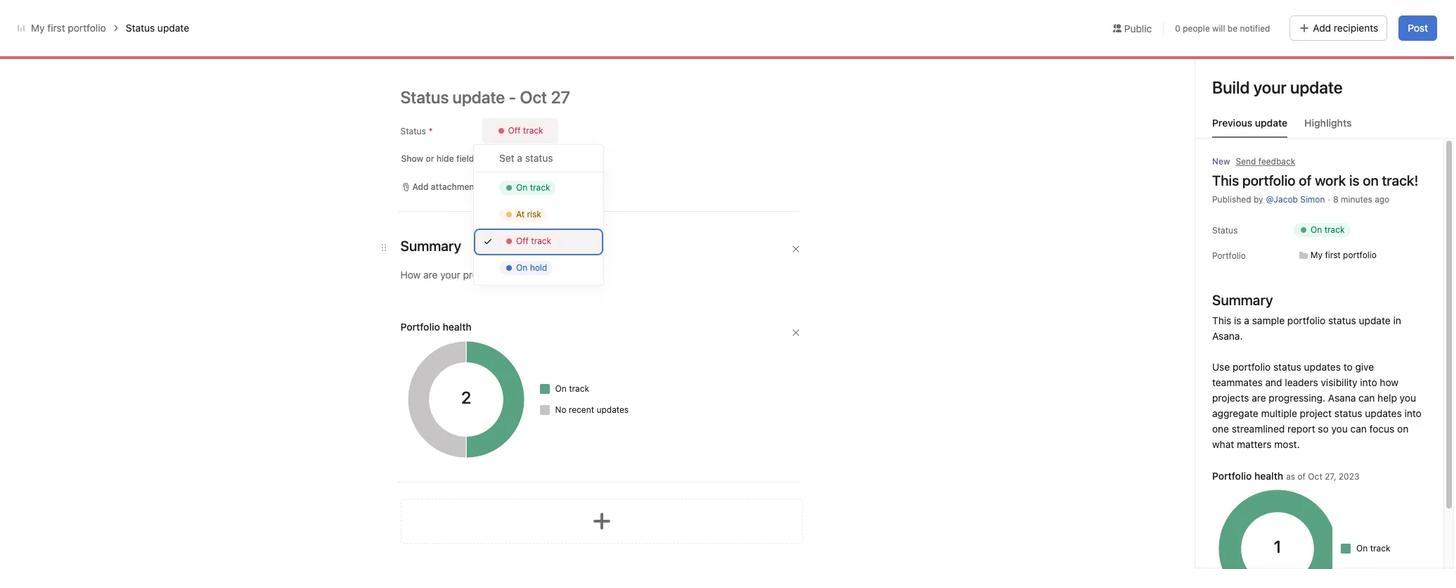 Task type: describe. For each thing, give the bounding box(es) containing it.
1 horizontal spatial as
[[1287, 471, 1296, 482]]

how for portfolio
[[1381, 376, 1399, 388]]

2 horizontal spatial my
[[1311, 250, 1323, 260]]

0 horizontal spatial my first portfolio
[[31, 22, 106, 34]]

at
[[516, 209, 525, 219]]

track inside 1 project on track
[[542, 208, 565, 219]]

0
[[1176, 23, 1181, 33]]

left
[[1221, 16, 1234, 27]]

0 horizontal spatial first
[[47, 22, 65, 34]]

so for portfolio
[[1319, 423, 1329, 435]]

this inside new send feedback this portfolio of work is on track! published by @jacob simon · 8 minutes ago
[[1213, 172, 1240, 189]]

attachment
[[431, 182, 478, 192]]

messages
[[463, 85, 510, 97]]

off track button
[[482, 118, 558, 144]]

are for portfolio
[[1252, 392, 1267, 404]]

my
[[1288, 11, 1300, 22]]

asana. for status
[[691, 451, 722, 463]]

Title of update text field
[[401, 82, 823, 113]]

risk inside set a status menu
[[527, 209, 542, 219]]

my first portfolio
[[231, 59, 335, 75]]

1 horizontal spatial my first portfolio
[[1311, 250, 1377, 260]]

*
[[429, 126, 433, 136]]

1 horizontal spatial 2023
[[1339, 471, 1360, 482]]

recent
[[569, 405, 595, 415]]

30 days left
[[1187, 16, 1234, 27]]

·
[[1329, 194, 1331, 205]]

first portfolio
[[253, 59, 335, 75]]

off inside radio item
[[516, 236, 529, 246]]

to for status
[[630, 482, 640, 494]]

send feedback link
[[1236, 155, 1296, 168]]

latest status
[[482, 273, 550, 286]]

0 vertical spatial 27,
[[1326, 471, 1337, 482]]

sample for status
[[539, 451, 572, 463]]

1 vertical spatial portfolio health as of oct 27, 2023
[[499, 545, 646, 556]]

what's in my trial?
[[1249, 11, 1322, 22]]

projects
[[664, 208, 701, 219]]

multiple for portfolio
[[1262, 407, 1298, 419]]

minutes
[[1342, 194, 1373, 205]]

streamlined for status
[[519, 513, 572, 525]]

0 horizontal spatial portfolio health
[[401, 321, 472, 333]]

streamlined for portfolio
[[1232, 423, 1286, 435]]

1 vertical spatial my
[[231, 59, 250, 75]]

@jacob simon link
[[1267, 194, 1326, 205]]

how for status
[[831, 482, 850, 494]]

this portfolio is on track
[[482, 129, 660, 148]]

status down published in the top of the page
[[1213, 225, 1238, 236]]

show or hide fields
[[401, 153, 479, 164]]

status up home link at the top left
[[126, 22, 155, 34]]

off track inside off track radio item
[[516, 236, 552, 246]]

your update
[[1254, 77, 1344, 97]]

0 horizontal spatial my
[[31, 22, 45, 34]]

multiple for status
[[715, 497, 751, 509]]

workload
[[402, 85, 446, 97]]

feedback
[[1259, 156, 1296, 167]]

8
[[1334, 194, 1339, 205]]

1 vertical spatial oct
[[595, 546, 609, 556]]

no recent updates
[[555, 405, 629, 415]]

at risk
[[516, 209, 542, 219]]

home link
[[8, 43, 160, 65]]

report for status
[[574, 513, 602, 525]]

previous update
[[1213, 117, 1288, 129]]

summary for portfolio
[[1213, 292, 1274, 308]]

recipients
[[1335, 22, 1379, 34]]

1
[[493, 185, 501, 205]]

status update
[[126, 22, 189, 34]]

post
[[1409, 22, 1429, 34]]

add attachment button
[[395, 177, 484, 197]]

fields
[[457, 153, 479, 164]]

days
[[1200, 16, 1218, 27]]

by
[[1254, 194, 1264, 205]]

off track inside off track popup button
[[508, 125, 544, 136]]

focus for portfolio
[[1370, 423, 1395, 435]]

and for status
[[717, 482, 734, 494]]

no
[[555, 405, 567, 415]]

home
[[37, 48, 63, 60]]

show or hide fields button
[[395, 149, 497, 169]]

project for portfolio
[[1301, 407, 1333, 419]]

notified
[[1241, 23, 1271, 33]]

report for portfolio
[[1288, 423, 1316, 435]]

0 horizontal spatial as
[[573, 546, 582, 556]]

add attachment
[[413, 182, 478, 192]]

2 vertical spatial portfolio health
[[499, 545, 570, 556]]

set
[[499, 152, 515, 164]]

previous
[[1213, 117, 1253, 129]]

post button
[[1399, 15, 1438, 41]]

add recipients
[[1314, 22, 1379, 34]]

will
[[1213, 23, 1226, 33]]

portfolios link
[[231, 42, 274, 58]]

to for portfolio
[[1344, 361, 1353, 373]]

track!
[[669, 333, 705, 349]]

of inside new send feedback this portfolio of work is on track! published by @jacob simon · 8 minutes ago
[[1300, 172, 1312, 189]]

project
[[493, 208, 525, 219]]

on track inside set a status menu
[[516, 182, 550, 193]]

add for add billing info
[[1343, 11, 1359, 22]]

1 horizontal spatial my first portfolio link
[[1294, 248, 1383, 262]]

workload link
[[402, 85, 446, 104]]

asana for portfolio
[[1329, 392, 1357, 404]]

remove chart image
[[792, 329, 800, 337]]

this portfolio of work is on track! link
[[499, 333, 705, 349]]

1 horizontal spatial risk
[[715, 208, 731, 219]]

and for portfolio
[[1266, 376, 1283, 388]]

project for status
[[754, 497, 786, 509]]

0 vertical spatial portfolio
[[517, 129, 580, 148]]

public
[[1125, 22, 1153, 34]]

in inside button
[[1279, 11, 1286, 22]]

0 vertical spatial oct
[[1309, 471, 1323, 482]]

status left *
[[401, 126, 426, 136]]

are for status
[[499, 497, 513, 509]]

js
[[505, 368, 515, 378]]

projects for status
[[853, 482, 890, 494]]

give for portfolio
[[1356, 361, 1375, 373]]

send
[[1236, 156, 1257, 167]]

30
[[1187, 16, 1198, 27]]

what for status
[[698, 513, 720, 525]]

what's
[[1249, 11, 1276, 22]]

first inside "my first portfolio" link
[[1326, 250, 1341, 260]]

simon
[[1301, 194, 1326, 205]]

1 vertical spatial portfolio health
[[1213, 470, 1284, 482]]

off inside popup button
[[508, 125, 521, 136]]

billing
[[1361, 11, 1385, 22]]

teammates for portfolio
[[1213, 376, 1263, 388]]

1 vertical spatial work
[[602, 333, 633, 349]]



Task type: locate. For each thing, give the bounding box(es) containing it.
1 horizontal spatial portfolio health
[[499, 545, 570, 556]]

project
[[1301, 407, 1333, 419], [754, 497, 786, 509]]

you
[[1400, 392, 1417, 404], [1332, 423, 1349, 435], [647, 497, 664, 509], [618, 513, 635, 525]]

on hold
[[516, 262, 547, 273]]

risk right at
[[715, 208, 731, 219]]

1 vertical spatial multiple
[[715, 497, 751, 509]]

1 vertical spatial asana.
[[691, 451, 722, 463]]

leaders
[[1286, 376, 1319, 388], [736, 482, 770, 494]]

new send feedback this portfolio of work is on track! published by @jacob simon · 8 minutes ago
[[1213, 156, 1419, 205]]

1 vertical spatial progressing.
[[516, 497, 573, 509]]

1 horizontal spatial visibility
[[1322, 376, 1358, 388]]

0 horizontal spatial aggregate
[[666, 497, 713, 509]]

1 horizontal spatial summary
[[1213, 292, 1274, 308]]

off up set
[[508, 125, 521, 136]]

published
[[1213, 194, 1252, 205]]

use for status
[[499, 482, 517, 494]]

my down portfolios link
[[231, 59, 250, 75]]

off track up on hold
[[516, 236, 552, 246]]

on
[[516, 182, 528, 193], [1311, 224, 1323, 235], [516, 262, 528, 273], [555, 383, 567, 394], [598, 403, 609, 414], [1357, 543, 1369, 554]]

1 horizontal spatial progressing.
[[1269, 392, 1326, 404]]

as
[[1287, 471, 1296, 482], [573, 546, 582, 556]]

add billing info
[[1343, 11, 1402, 22]]

remove section image
[[792, 245, 800, 253]]

projects for portfolio
[[1213, 392, 1250, 404]]

and
[[1266, 376, 1283, 388], [717, 482, 734, 494]]

0 vertical spatial my first portfolio
[[31, 22, 106, 34]]

in
[[1279, 11, 1286, 22], [1394, 314, 1402, 326], [680, 451, 688, 463]]

portfolio inside new send feedback this portfolio of work is on track! published by @jacob simon · 8 minutes ago
[[1243, 172, 1296, 189]]

1 horizontal spatial work
[[1316, 172, 1347, 189]]

1 horizontal spatial use portfolio status updates to give teammates and leaders visibility into how projects are progressing. asana can help you aggregate multiple project status updates into one streamlined report so you can focus on what matters most.
[[1213, 361, 1425, 450]]

0 horizontal spatial project
[[754, 497, 786, 509]]

so
[[1319, 423, 1329, 435], [605, 513, 616, 525]]

aggregate for status
[[666, 497, 713, 509]]

1 horizontal spatial so
[[1319, 423, 1329, 435]]

my first portfolio
[[31, 22, 106, 34], [1311, 250, 1377, 260]]

are
[[1252, 392, 1267, 404], [499, 497, 513, 509]]

portfolio
[[517, 129, 580, 148], [1213, 250, 1247, 261]]

off track radio item
[[474, 229, 604, 255]]

asana. inside this is a sample portfolio status update in asana.
[[1213, 330, 1243, 342]]

in for status
[[680, 451, 688, 463]]

0 horizontal spatial are
[[499, 497, 513, 509]]

0 horizontal spatial matters
[[723, 513, 758, 525]]

on
[[600, 129, 619, 148], [528, 208, 539, 219], [650, 333, 666, 349], [1398, 423, 1409, 435], [684, 513, 696, 525]]

first down the 8
[[1326, 250, 1341, 260]]

list box
[[561, 6, 899, 28]]

info
[[1387, 11, 1402, 22]]

trial?
[[1302, 11, 1322, 22]]

most. for status
[[760, 513, 786, 525]]

2 horizontal spatial in
[[1394, 314, 1402, 326]]

asana for status
[[576, 497, 603, 509]]

1 horizontal spatial first
[[1326, 250, 1341, 260]]

1 horizontal spatial asana
[[1329, 392, 1357, 404]]

focus for status
[[656, 513, 682, 525]]

at
[[704, 208, 712, 219]]

0 vertical spatial 2023
[[1339, 471, 1360, 482]]

a for portfolio
[[1245, 314, 1250, 326]]

0 horizontal spatial and
[[717, 482, 734, 494]]

most.
[[1275, 438, 1300, 450], [760, 513, 786, 525]]

new
[[1213, 156, 1231, 167]]

status
[[126, 22, 155, 34], [401, 126, 426, 136], [1213, 225, 1238, 236], [499, 404, 525, 414]]

in for portfolio
[[1394, 314, 1402, 326]]

visibility
[[1322, 376, 1358, 388], [772, 482, 809, 494]]

sample
[[1253, 314, 1285, 326], [539, 451, 572, 463]]

2 horizontal spatial a
[[1245, 314, 1250, 326]]

work inside new send feedback this portfolio of work is on track! published by @jacob simon · 8 minutes ago
[[1316, 172, 1347, 189]]

visibility for portfolio
[[1322, 376, 1358, 388]]

or
[[426, 153, 434, 164]]

asana
[[1329, 392, 1357, 404], [576, 497, 603, 509]]

0 horizontal spatial portfolio
[[517, 129, 580, 148]]

1 vertical spatial 2023
[[626, 546, 646, 556]]

1 vertical spatial give
[[642, 482, 661, 494]]

1 horizontal spatial leaders
[[1286, 376, 1319, 388]]

so for status
[[605, 513, 616, 525]]

one for portfolio
[[1213, 423, 1230, 435]]

build
[[1213, 77, 1251, 97]]

0 horizontal spatial focus
[[656, 513, 682, 525]]

1 vertical spatial visibility
[[772, 482, 809, 494]]

what's in my trial? button
[[1242, 7, 1328, 27]]

1 horizontal spatial how
[[1381, 376, 1399, 388]]

1 horizontal spatial asana.
[[1213, 330, 1243, 342]]

track
[[523, 125, 544, 136], [622, 129, 660, 148], [530, 182, 550, 193], [542, 208, 565, 219], [1325, 224, 1345, 235], [531, 236, 552, 246], [569, 383, 589, 394], [611, 403, 632, 414], [1371, 543, 1391, 554]]

show
[[401, 153, 424, 164]]

0 vertical spatial first
[[47, 22, 65, 34]]

help
[[1378, 392, 1398, 404], [625, 497, 645, 509]]

0 vertical spatial sample
[[1253, 314, 1285, 326]]

portfolio health
[[401, 321, 472, 333], [1213, 470, 1284, 482], [499, 545, 570, 556]]

leaders for status
[[736, 482, 770, 494]]

1 horizontal spatial a
[[531, 451, 536, 463]]

0 vertical spatial leaders
[[1286, 376, 1319, 388]]

0 vertical spatial most.
[[1275, 438, 1300, 450]]

use for portfolio
[[1213, 361, 1231, 373]]

1 vertical spatial leaders
[[736, 482, 770, 494]]

1 vertical spatial streamlined
[[519, 513, 572, 525]]

status inside menu
[[525, 152, 553, 164]]

this is a sample portfolio status update in asana. for portfolio
[[1213, 314, 1405, 342]]

0 people will be notified
[[1176, 23, 1271, 33]]

add billing info button
[[1337, 7, 1408, 27]]

portfolio down published in the top of the page
[[1213, 250, 1247, 261]]

2023
[[1339, 471, 1360, 482], [626, 546, 646, 556]]

set a status
[[499, 152, 553, 164]]

off down at at the left of page
[[516, 236, 529, 246]]

0 horizontal spatial so
[[605, 513, 616, 525]]

is inside new send feedback this portfolio of work is on track! published by @jacob simon · 8 minutes ago
[[1350, 172, 1360, 189]]

1 horizontal spatial give
[[1356, 361, 1375, 373]]

1 horizontal spatial help
[[1378, 392, 1398, 404]]

1 horizontal spatial 27,
[[1326, 471, 1337, 482]]

1 vertical spatial focus
[[656, 513, 682, 525]]

add report section image
[[591, 510, 613, 533]]

0 vertical spatial what
[[1213, 438, 1235, 450]]

0 horizontal spatial asana.
[[691, 451, 722, 463]]

1 horizontal spatial are
[[1252, 392, 1267, 404]]

sample for portfolio
[[1253, 314, 1285, 326]]

build your update
[[1213, 77, 1344, 97]]

track inside radio item
[[531, 236, 552, 246]]

0 vertical spatial summary
[[1213, 292, 1274, 308]]

0 horizontal spatial add
[[413, 182, 429, 192]]

risk
[[715, 208, 731, 219], [527, 209, 542, 219]]

add inside dropdown button
[[413, 182, 429, 192]]

set a status menu
[[474, 145, 604, 285]]

1 vertical spatial portfolio
[[1213, 250, 1247, 261]]

1 horizontal spatial portfolio health as of oct 27, 2023
[[1213, 470, 1360, 482]]

0 horizontal spatial in
[[680, 451, 688, 463]]

0 horizontal spatial use
[[499, 482, 517, 494]]

0 horizontal spatial multiple
[[715, 497, 751, 509]]

0 vertical spatial aggregate
[[1213, 407, 1259, 419]]

1 horizontal spatial matters
[[1238, 438, 1272, 450]]

status down js on the left of the page
[[499, 404, 525, 414]]

use
[[1213, 361, 1231, 373], [499, 482, 517, 494]]

1 horizontal spatial and
[[1266, 376, 1283, 388]]

what for portfolio
[[1213, 438, 1235, 450]]

help for status
[[625, 497, 645, 509]]

focus
[[1370, 423, 1395, 435], [656, 513, 682, 525]]

0 horizontal spatial projects
[[853, 482, 890, 494]]

this is a sample portfolio status update in asana. for status
[[499, 451, 722, 463]]

2 vertical spatial in
[[680, 451, 688, 463]]

tab list
[[1196, 115, 1455, 139]]

0 horizontal spatial report
[[574, 513, 602, 525]]

hide
[[437, 153, 454, 164]]

progressing. for portfolio
[[1269, 392, 1326, 404]]

progressing. for status
[[516, 497, 573, 509]]

people
[[1183, 23, 1211, 33]]

my first portfolio up home link at the top left
[[31, 22, 106, 34]]

projects
[[1213, 392, 1250, 404], [853, 482, 890, 494]]

0 vertical spatial teammates
[[1213, 376, 1263, 388]]

add for add attachment
[[413, 182, 429, 192]]

0 horizontal spatial streamlined
[[519, 513, 572, 525]]

most. for portfolio
[[1275, 438, 1300, 450]]

add recipients button
[[1290, 15, 1388, 41]]

0 horizontal spatial my first portfolio link
[[31, 22, 106, 34]]

a inside menu
[[517, 152, 523, 164]]

1 vertical spatial 27,
[[612, 546, 623, 556]]

this portfolio of work is on track!
[[499, 333, 705, 349]]

0 horizontal spatial help
[[625, 497, 645, 509]]

portfolios
[[231, 44, 274, 56]]

0 vertical spatial my first portfolio link
[[31, 22, 106, 34]]

1 vertical spatial most.
[[760, 513, 786, 525]]

status
[[525, 152, 553, 164], [1329, 314, 1357, 326], [1274, 361, 1302, 373], [1335, 407, 1363, 419], [615, 451, 643, 463], [560, 482, 588, 494], [789, 497, 817, 509]]

0 vertical spatial one
[[1213, 423, 1230, 435]]

asana. for portfolio
[[1213, 330, 1243, 342]]

0 horizontal spatial portfolio health as of oct 27, 2023
[[499, 545, 646, 556]]

0 vertical spatial are
[[1252, 392, 1267, 404]]

teammates for status
[[664, 482, 714, 494]]

be
[[1228, 23, 1238, 33]]

work up ·
[[1316, 172, 1347, 189]]

1 horizontal spatial streamlined
[[1232, 423, 1286, 435]]

1 vertical spatial asana
[[576, 497, 603, 509]]

tab list containing previous update
[[1196, 115, 1455, 139]]

summary for status
[[499, 428, 560, 445]]

1 vertical spatial sample
[[539, 451, 572, 463]]

0 vertical spatial project
[[1301, 407, 1333, 419]]

to
[[1344, 361, 1353, 373], [630, 482, 640, 494]]

1 vertical spatial my first portfolio
[[1311, 250, 1377, 260]]

into
[[1361, 376, 1378, 388], [1405, 407, 1422, 419], [812, 482, 829, 494], [859, 497, 876, 509]]

matters for portfolio
[[1238, 438, 1272, 450]]

portfolio
[[68, 22, 106, 34], [1243, 172, 1296, 189], [1344, 250, 1377, 260], [1288, 314, 1326, 326], [529, 333, 583, 349], [1233, 361, 1271, 373], [574, 451, 613, 463], [520, 482, 558, 494]]

0 vertical spatial and
[[1266, 376, 1283, 388]]

0 vertical spatial as
[[1287, 471, 1296, 482]]

my first portfolio link down the 8
[[1294, 248, 1383, 262]]

aggregate for portfolio
[[1213, 407, 1259, 419]]

0 horizontal spatial this is a sample portfolio status update in asana.
[[499, 451, 722, 463]]

visibility for status
[[772, 482, 809, 494]]

Section title text field
[[401, 236, 461, 256]]

0 vertical spatial off
[[508, 125, 521, 136]]

0 horizontal spatial use portfolio status updates to give teammates and leaders visibility into how projects are progressing. asana can help you aggregate multiple project status updates into one streamlined report so you can focus on what matters most.
[[499, 482, 892, 525]]

1 horizontal spatial my
[[231, 59, 250, 75]]

leaders for portfolio
[[1286, 376, 1319, 388]]

projects at risk
[[664, 208, 731, 219]]

@jacob
[[1267, 194, 1299, 205]]

1 horizontal spatial portfolio
[[1213, 250, 1247, 261]]

status *
[[401, 126, 433, 136]]

highlights
[[1305, 117, 1352, 129]]

give for status
[[642, 482, 661, 494]]

can
[[1359, 392, 1376, 404], [1351, 423, 1368, 435], [606, 497, 622, 509], [637, 513, 654, 525]]

ago
[[1375, 194, 1390, 205]]

27,
[[1326, 471, 1337, 482], [612, 546, 623, 556]]

1 project on track
[[493, 185, 565, 219]]

how
[[1381, 376, 1399, 388], [831, 482, 850, 494]]

work left track!
[[602, 333, 633, 349]]

my down simon
[[1311, 250, 1323, 260]]

1 horizontal spatial in
[[1279, 11, 1286, 22]]

a for status
[[531, 451, 536, 463]]

1 vertical spatial and
[[717, 482, 734, 494]]

help for portfolio
[[1378, 392, 1398, 404]]

1 vertical spatial what
[[698, 513, 720, 525]]

report
[[1288, 423, 1316, 435], [574, 513, 602, 525]]

hold
[[530, 262, 547, 273]]

use portfolio status updates to give teammates and leaders visibility into how projects are progressing. asana can help you aggregate multiple project status updates into one streamlined report so you can focus on what matters most. for portfolio
[[1213, 361, 1425, 450]]

1 horizontal spatial projects
[[1213, 392, 1250, 404]]

give
[[1356, 361, 1375, 373], [642, 482, 661, 494]]

portfolio up set a status
[[517, 129, 580, 148]]

matters for status
[[723, 513, 758, 525]]

on inside 1 project on track
[[528, 208, 539, 219]]

use portfolio status updates to give teammates and leaders visibility into how projects are progressing. asana can help you aggregate multiple project status updates into one streamlined report so you can focus on what matters most. for status
[[499, 482, 892, 525]]

messages link
[[463, 85, 510, 104]]

1 horizontal spatial to
[[1344, 361, 1353, 373]]

one for status
[[499, 513, 516, 525]]

on track!
[[1364, 172, 1419, 189]]

streamlined
[[1232, 423, 1286, 435], [519, 513, 572, 525]]

summary
[[1213, 292, 1274, 308], [499, 428, 560, 445]]

my first portfolio link up home link at the top left
[[31, 22, 106, 34]]

my first portfolio down the 8
[[1311, 250, 1377, 260]]

0 vertical spatial use portfolio status updates to give teammates and leaders visibility into how projects are progressing. asana can help you aggregate multiple project status updates into one streamlined report so you can focus on what matters most.
[[1213, 361, 1425, 450]]

1 horizontal spatial this is a sample portfolio status update in asana.
[[1213, 314, 1405, 342]]

progressing.
[[1269, 392, 1326, 404], [516, 497, 573, 509]]

1 horizontal spatial add
[[1314, 22, 1332, 34]]

0 vertical spatial focus
[[1370, 423, 1395, 435]]

of
[[1300, 172, 1312, 189], [586, 333, 599, 349], [1298, 471, 1306, 482], [585, 546, 593, 556]]

first up home
[[47, 22, 65, 34]]

add for add recipients
[[1314, 22, 1332, 34]]

my up home
[[31, 22, 45, 34]]

track inside popup button
[[523, 125, 544, 136]]

risk right at at the left of page
[[527, 209, 542, 219]]

asana.
[[1213, 330, 1243, 342], [691, 451, 722, 463]]

1 vertical spatial how
[[831, 482, 850, 494]]

0 vertical spatial so
[[1319, 423, 1329, 435]]

off track up set a status
[[508, 125, 544, 136]]

1 vertical spatial projects
[[853, 482, 890, 494]]

1 horizontal spatial aggregate
[[1213, 407, 1259, 419]]

multiple
[[1262, 407, 1298, 419], [715, 497, 751, 509]]



Task type: vqa. For each thing, say whether or not it's contained in the screenshot.
status
yes



